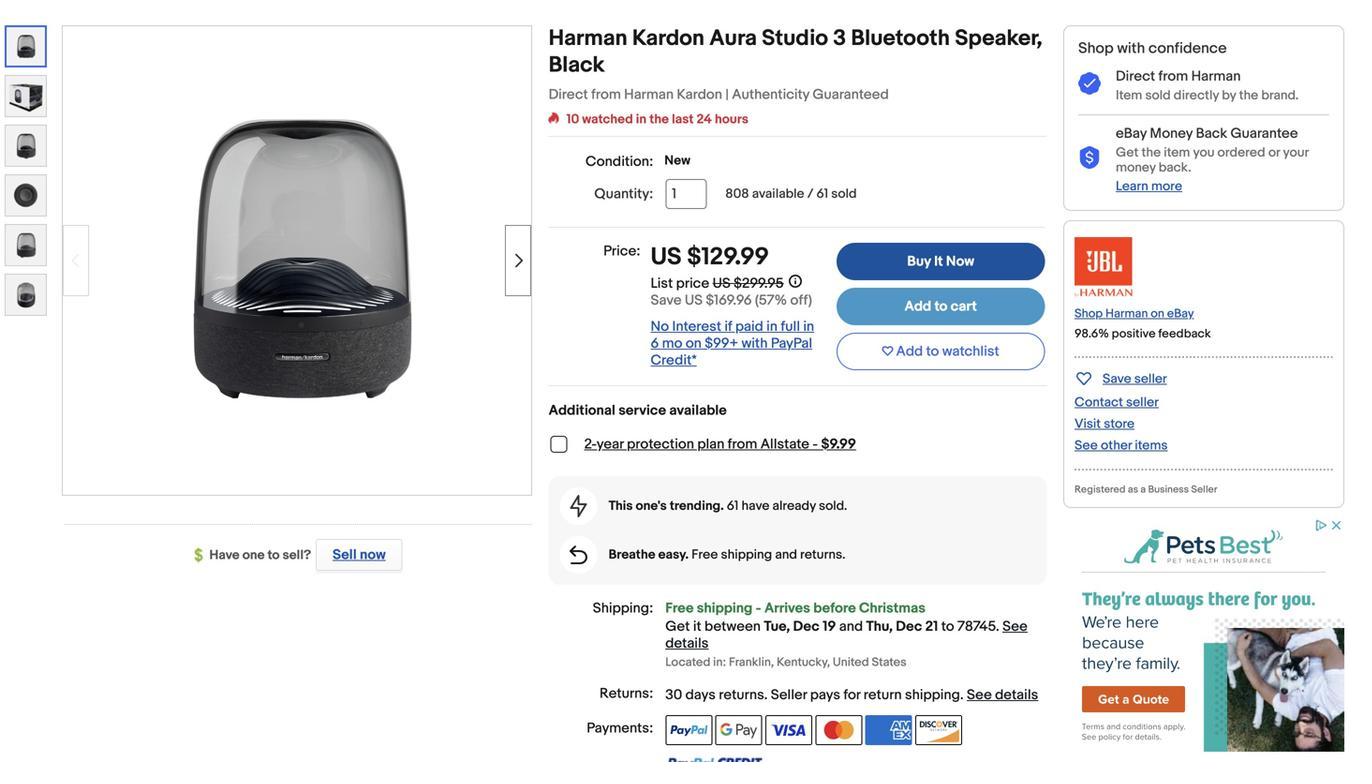 Task type: locate. For each thing, give the bounding box(es) containing it.
details
[[666, 635, 709, 652], [996, 687, 1039, 704]]

0 vertical spatial and
[[776, 547, 798, 563]]

save us $169.96 (57% off)
[[651, 292, 813, 309]]

interest
[[673, 318, 722, 335]]

0 vertical spatial shipping
[[721, 547, 773, 563]]

save up contact seller link
[[1103, 371, 1132, 387]]

1 vertical spatial on
[[686, 335, 702, 352]]

0 vertical spatial on
[[1151, 306, 1165, 321]]

and right 19
[[840, 618, 864, 635]]

with
[[1118, 39, 1146, 58], [742, 335, 768, 352]]

shipping up between
[[697, 600, 753, 617]]

returns:
[[600, 685, 654, 702]]

on
[[1151, 306, 1165, 321], [686, 335, 702, 352]]

it
[[694, 618, 702, 635]]

1 vertical spatial shop
[[1075, 306, 1103, 321]]

78745
[[958, 618, 996, 635]]

now
[[360, 547, 386, 563]]

guarantee
[[1231, 125, 1299, 142]]

1 vertical spatial direct
[[549, 86, 588, 103]]

watchlist
[[943, 343, 1000, 360]]

0 horizontal spatial in
[[636, 112, 647, 127]]

new
[[665, 153, 691, 169]]

1 horizontal spatial us
[[685, 292, 703, 309]]

0 vertical spatial -
[[813, 436, 818, 453]]

in right watched in the top of the page
[[636, 112, 647, 127]]

shipping up discover image
[[906, 687, 961, 704]]

days
[[686, 687, 716, 704]]

1 vertical spatial ebay
[[1168, 306, 1195, 321]]

visa image
[[766, 715, 813, 745]]

1 horizontal spatial .
[[961, 687, 964, 704]]

to inside button
[[927, 343, 940, 360]]

store
[[1104, 416, 1135, 432]]

the inside us $129.99 main content
[[650, 112, 669, 127]]

paypal image
[[666, 715, 713, 745]]

direct
[[1116, 68, 1156, 85], [549, 86, 588, 103]]

seller for .
[[771, 687, 807, 704]]

harman kardon aura studio 3 bluetooth speaker, black - picture 1 of 6 image
[[63, 24, 532, 493]]

61 left "have"
[[727, 498, 739, 514]]

aura
[[710, 25, 757, 52]]

2 horizontal spatial us
[[713, 275, 731, 292]]

seller inside contact seller visit store see other items
[[1127, 395, 1160, 410]]

2 horizontal spatial see
[[1075, 438, 1098, 454]]

save up no
[[651, 292, 682, 309]]

1 vertical spatial kardon
[[677, 86, 723, 103]]

seller down "save seller"
[[1127, 395, 1160, 410]]

seller inside us $129.99 main content
[[771, 687, 807, 704]]

on up 98.6% positive feedback
[[1151, 306, 1165, 321]]

the left last
[[650, 112, 669, 127]]

0 horizontal spatial sold
[[832, 186, 857, 202]]

see down 78745
[[967, 687, 992, 704]]

1 vertical spatial get
[[666, 618, 690, 635]]

trending.
[[670, 498, 724, 514]]

2 vertical spatial from
[[728, 436, 758, 453]]

1 horizontal spatial the
[[1142, 145, 1162, 161]]

0 vertical spatial available
[[752, 186, 805, 202]]

1 horizontal spatial 61
[[817, 186, 829, 202]]

0 vertical spatial shop
[[1079, 39, 1114, 58]]

- left $9.99
[[813, 436, 818, 453]]

2 vertical spatial the
[[1142, 145, 1162, 161]]

1 vertical spatial with
[[742, 335, 768, 352]]

2 horizontal spatial from
[[1159, 68, 1189, 85]]

2 vertical spatial see
[[967, 687, 992, 704]]

picture 1 of 6 image
[[7, 27, 45, 66]]

from up watched in the top of the page
[[592, 86, 621, 103]]

1 vertical spatial from
[[592, 86, 621, 103]]

seller right business
[[1192, 484, 1218, 496]]

back.
[[1159, 160, 1192, 176]]

0 vertical spatial seller
[[1192, 484, 1218, 496]]

with details__icon image
[[1079, 72, 1101, 96], [1079, 146, 1101, 170], [570, 495, 587, 517], [570, 546, 588, 564]]

see right 78745
[[1003, 618, 1028, 635]]

to right 21
[[942, 618, 955, 635]]

direct up 10 at the top of page
[[549, 86, 588, 103]]

1 horizontal spatial direct
[[1116, 68, 1156, 85]]

direct from harman item sold directly by the brand.
[[1116, 68, 1299, 104]]

mo
[[662, 335, 683, 352]]

ebay up feedback
[[1168, 306, 1195, 321]]

1 horizontal spatial -
[[813, 436, 818, 453]]

details down 78745
[[996, 687, 1039, 704]]

0 vertical spatial with
[[1118, 39, 1146, 58]]

and left returns.
[[776, 547, 798, 563]]

2-year protection plan from allstate - $9.99
[[585, 436, 857, 453]]

0 horizontal spatial with
[[742, 335, 768, 352]]

19
[[823, 618, 837, 635]]

get it between tue, dec 19 and thu, dec 21 to 78745 .
[[666, 618, 1003, 635]]

61 right the /
[[817, 186, 829, 202]]

arrives
[[765, 600, 811, 617]]

Quantity: text field
[[666, 179, 707, 209]]

shop left the confidence
[[1079, 39, 1114, 58]]

sell
[[333, 547, 357, 563]]

save inside us $129.99 main content
[[651, 292, 682, 309]]

harman up 10 at the top of page
[[549, 25, 628, 52]]

visit store link
[[1075, 416, 1135, 432]]

shop for shop with confidence
[[1079, 39, 1114, 58]]

on right mo on the top
[[686, 335, 702, 352]]

1 vertical spatial 61
[[727, 498, 739, 514]]

seller up contact seller link
[[1135, 371, 1168, 387]]

0 horizontal spatial ebay
[[1116, 125, 1147, 142]]

1 vertical spatial sold
[[832, 186, 857, 202]]

0 horizontal spatial -
[[756, 600, 762, 617]]

sold
[[1146, 88, 1171, 104], [832, 186, 857, 202]]

dec left 21
[[896, 618, 923, 635]]

learn more link
[[1116, 178, 1183, 194]]

direct up item
[[1116, 68, 1156, 85]]

add for add to cart
[[905, 298, 932, 315]]

shipping
[[721, 547, 773, 563], [697, 600, 753, 617], [906, 687, 961, 704]]

from inside direct from harman item sold directly by the brand.
[[1159, 68, 1189, 85]]

1 vertical spatial available
[[670, 402, 727, 419]]

this
[[609, 498, 633, 514]]

1 horizontal spatial sold
[[1146, 88, 1171, 104]]

24
[[697, 112, 712, 127]]

0 horizontal spatial see
[[967, 687, 992, 704]]

buy it now
[[908, 253, 975, 270]]

get
[[1116, 145, 1139, 161], [666, 618, 690, 635]]

add down add to cart link on the top right of page
[[897, 343, 924, 360]]

1 horizontal spatial available
[[752, 186, 805, 202]]

from up directly
[[1159, 68, 1189, 85]]

dec down free shipping - arrives before christmas
[[794, 618, 820, 635]]

the left item
[[1142, 145, 1162, 161]]

available up plan
[[670, 402, 727, 419]]

shop harman on ebay
[[1075, 306, 1195, 321]]

a
[[1141, 484, 1147, 496]]

with details__icon image for direct from harman
[[1079, 72, 1101, 96]]

0 horizontal spatial details
[[666, 635, 709, 652]]

with details__icon image left 'this'
[[570, 495, 587, 517]]

0 horizontal spatial from
[[592, 86, 621, 103]]

get up the learn
[[1116, 145, 1139, 161]]

credit*
[[651, 352, 697, 369]]

save
[[651, 292, 682, 309], [1103, 371, 1132, 387]]

0 vertical spatial ebay
[[1116, 125, 1147, 142]]

in left 'full'
[[767, 318, 778, 335]]

registered
[[1075, 484, 1126, 496]]

harman inside direct from harman item sold directly by the brand.
[[1192, 68, 1242, 85]]

breathe
[[609, 547, 656, 563]]

0 horizontal spatial the
[[650, 112, 669, 127]]

0 vertical spatial direct
[[1116, 68, 1156, 85]]

$99+
[[705, 335, 739, 352]]

2 horizontal spatial the
[[1240, 88, 1259, 104]]

1 vertical spatial seller
[[771, 687, 807, 704]]

/
[[808, 186, 814, 202]]

shipping down "have"
[[721, 547, 773, 563]]

with right the if
[[742, 335, 768, 352]]

0 horizontal spatial seller
[[771, 687, 807, 704]]

sold inside direct from harman item sold directly by the brand.
[[1146, 88, 1171, 104]]

us up 'list'
[[651, 243, 682, 272]]

. down franklin,
[[765, 687, 768, 704]]

returns
[[719, 687, 765, 704]]

0 vertical spatial sold
[[1146, 88, 1171, 104]]

ebay up "money"
[[1116, 125, 1147, 142]]

in right 'full'
[[804, 318, 815, 335]]

1 vertical spatial add
[[897, 343, 924, 360]]

0 horizontal spatial dec
[[794, 618, 820, 635]]

get left it
[[666, 618, 690, 635]]

with details__icon image left item
[[1079, 72, 1101, 96]]

free right easy. on the bottom
[[692, 547, 718, 563]]

0 vertical spatial save
[[651, 292, 682, 309]]

list price us $299.95
[[651, 275, 784, 292]]

no interest if paid in full in 6 mo on $99+ with paypal credit* link
[[651, 318, 815, 369]]

seller
[[1192, 484, 1218, 496], [771, 687, 807, 704]]

1 vertical spatial the
[[650, 112, 669, 127]]

10
[[567, 112, 580, 127]]

details up the located
[[666, 635, 709, 652]]

1 horizontal spatial save
[[1103, 371, 1132, 387]]

0 vertical spatial from
[[1159, 68, 1189, 85]]

shop
[[1079, 39, 1114, 58], [1075, 306, 1103, 321]]

to left watchlist
[[927, 343, 940, 360]]

get inside ebay money back guarantee get the item you ordered or your money back. learn more
[[1116, 145, 1139, 161]]

tue,
[[764, 618, 791, 635]]

see inside contact seller visit store see other items
[[1075, 438, 1098, 454]]

0 vertical spatial seller
[[1135, 371, 1168, 387]]

if
[[725, 318, 733, 335]]

1 horizontal spatial ebay
[[1168, 306, 1195, 321]]

sold right item
[[1146, 88, 1171, 104]]

1 horizontal spatial on
[[1151, 306, 1165, 321]]

directly
[[1174, 88, 1220, 104]]

0 horizontal spatial 61
[[727, 498, 739, 514]]

0 horizontal spatial direct
[[549, 86, 588, 103]]

add
[[905, 298, 932, 315], [897, 343, 924, 360]]

shop up 98.6% on the top right of the page
[[1075, 306, 1103, 321]]

contact
[[1075, 395, 1124, 410]]

brand.
[[1262, 88, 1299, 104]]

us down $129.99
[[713, 275, 731, 292]]

see details link up united
[[666, 618, 1028, 652]]

1 vertical spatial shipping
[[697, 600, 753, 617]]

us up interest
[[685, 292, 703, 309]]

1 vertical spatial and
[[840, 618, 864, 635]]

0 vertical spatial add
[[905, 298, 932, 315]]

the right the "by"
[[1240, 88, 1259, 104]]

0 horizontal spatial save
[[651, 292, 682, 309]]

available
[[752, 186, 805, 202], [670, 402, 727, 419]]

0 vertical spatial details
[[666, 635, 709, 652]]

1 horizontal spatial details
[[996, 687, 1039, 704]]

see down the "visit"
[[1075, 438, 1098, 454]]

free up it
[[666, 600, 694, 617]]

off)
[[791, 292, 813, 309]]

kardon up 24
[[677, 86, 723, 103]]

30
[[666, 687, 683, 704]]

0 vertical spatial see details link
[[666, 618, 1028, 652]]

0 vertical spatial 61
[[817, 186, 829, 202]]

add inside button
[[897, 343, 924, 360]]

1 horizontal spatial with
[[1118, 39, 1146, 58]]

christmas
[[860, 600, 926, 617]]

harman up the "by"
[[1192, 68, 1242, 85]]

easy.
[[659, 547, 689, 563]]

additional service available
[[549, 402, 727, 419]]

1 horizontal spatial seller
[[1192, 484, 1218, 496]]

item direct from brand image
[[1075, 237, 1133, 297]]

. right 21
[[996, 618, 1000, 635]]

save inside button
[[1103, 371, 1132, 387]]

in
[[636, 112, 647, 127], [767, 318, 778, 335], [804, 318, 815, 335]]

full
[[781, 318, 800, 335]]

harman up the positive
[[1106, 306, 1149, 321]]

0 horizontal spatial and
[[776, 547, 798, 563]]

add down 'buy'
[[905, 298, 932, 315]]

1 vertical spatial save
[[1103, 371, 1132, 387]]

on inside the no interest if paid in full in 6 mo on $99+ with paypal credit*
[[686, 335, 702, 352]]

. up discover image
[[961, 687, 964, 704]]

- left arrives
[[756, 600, 762, 617]]

0 horizontal spatial available
[[670, 402, 727, 419]]

see details link down 78745
[[967, 687, 1039, 704]]

item
[[1116, 88, 1143, 104]]

with details__icon image for breathe easy.
[[570, 546, 588, 564]]

discover image
[[916, 715, 963, 745]]

before
[[814, 600, 857, 617]]

1 vertical spatial seller
[[1127, 395, 1160, 410]]

see details link
[[666, 618, 1028, 652], [967, 687, 1039, 704]]

$299.95
[[734, 275, 784, 292]]

1 horizontal spatial get
[[1116, 145, 1139, 161]]

with details__icon image for this one's trending.
[[570, 495, 587, 517]]

feedback
[[1159, 327, 1212, 341]]

with details__icon image left breathe at left
[[570, 546, 588, 564]]

advertisement region
[[1064, 517, 1345, 752]]

1 horizontal spatial see
[[1003, 618, 1028, 635]]

black
[[549, 52, 605, 79]]

from right plan
[[728, 436, 758, 453]]

0 horizontal spatial on
[[686, 335, 702, 352]]

the inside direct from harman item sold directly by the brand.
[[1240, 88, 1259, 104]]

dec
[[794, 618, 820, 635], [896, 618, 923, 635]]

kardon left aura
[[633, 25, 705, 52]]

add to watchlist button
[[837, 333, 1046, 370]]

and
[[776, 547, 798, 563], [840, 618, 864, 635]]

or
[[1269, 145, 1281, 161]]

sold right the /
[[832, 186, 857, 202]]

details inside see details
[[666, 635, 709, 652]]

available left the /
[[752, 186, 805, 202]]

0 vertical spatial get
[[1116, 145, 1139, 161]]

0 vertical spatial the
[[1240, 88, 1259, 104]]

with details__icon image left "money"
[[1079, 146, 1101, 170]]

us $129.99
[[651, 243, 770, 272]]

0 vertical spatial see
[[1075, 438, 1098, 454]]

1 vertical spatial see
[[1003, 618, 1028, 635]]

0 horizontal spatial get
[[666, 618, 690, 635]]

payments:
[[587, 720, 654, 737]]

seller down located in: franklin, kentucky, united states
[[771, 687, 807, 704]]

this one's trending. 61 have already sold.
[[609, 498, 848, 514]]

1 horizontal spatial dec
[[896, 618, 923, 635]]

sold inside us $129.99 main content
[[832, 186, 857, 202]]

sold for available
[[832, 186, 857, 202]]

seller inside button
[[1135, 371, 1168, 387]]

1 vertical spatial free
[[666, 600, 694, 617]]

as
[[1129, 484, 1139, 496]]

save for save seller
[[1103, 371, 1132, 387]]

with up item
[[1118, 39, 1146, 58]]



Task type: describe. For each thing, give the bounding box(es) containing it.
list
[[651, 275, 673, 292]]

contact seller link
[[1075, 395, 1160, 410]]

service
[[619, 402, 667, 419]]

2 dec from the left
[[896, 618, 923, 635]]

between
[[705, 618, 761, 635]]

price
[[676, 275, 710, 292]]

items
[[1135, 438, 1168, 454]]

you
[[1194, 145, 1215, 161]]

$129.99
[[687, 243, 770, 272]]

picture 6 of 6 image
[[6, 275, 46, 315]]

2 horizontal spatial in
[[804, 318, 815, 335]]

additional
[[549, 402, 616, 419]]

states
[[872, 655, 907, 670]]

confidence
[[1149, 39, 1228, 58]]

contact seller visit store see other items
[[1075, 395, 1168, 454]]

direct inside harman kardon aura studio 3 bluetooth speaker, black direct from harman kardon | authenticity guaranteed
[[549, 86, 588, 103]]

picture 2 of 6 image
[[6, 76, 46, 116]]

returns.
[[801, 547, 846, 563]]

sell now link
[[311, 539, 403, 571]]

to left 'cart' in the right of the page
[[935, 298, 948, 315]]

21
[[926, 618, 939, 635]]

direct inside direct from harman item sold directly by the brand.
[[1116, 68, 1156, 85]]

ebay money back guarantee get the item you ordered or your money back. learn more
[[1116, 125, 1309, 194]]

61 for trending.
[[727, 498, 739, 514]]

808 available / 61 sold
[[726, 186, 857, 202]]

no interest if paid in full in 6 mo on $99+ with paypal credit*
[[651, 318, 815, 369]]

allstate
[[761, 436, 810, 453]]

price:
[[604, 243, 641, 260]]

learn
[[1116, 178, 1149, 194]]

seller for contact
[[1127, 395, 1160, 410]]

your
[[1284, 145, 1309, 161]]

from inside harman kardon aura studio 3 bluetooth speaker, black direct from harman kardon | authenticity guaranteed
[[592, 86, 621, 103]]

seller for business
[[1192, 484, 1218, 496]]

have one to sell?
[[210, 547, 311, 563]]

paid
[[736, 318, 764, 335]]

1 vertical spatial details
[[996, 687, 1039, 704]]

have
[[742, 498, 770, 514]]

back
[[1197, 125, 1228, 142]]

money
[[1116, 160, 1156, 176]]

for
[[844, 687, 861, 704]]

the inside ebay money back guarantee get the item you ordered or your money back. learn more
[[1142, 145, 1162, 161]]

picture 3 of 6 image
[[6, 126, 46, 166]]

0 vertical spatial free
[[692, 547, 718, 563]]

2 vertical spatial shipping
[[906, 687, 961, 704]]

61 for /
[[817, 186, 829, 202]]

$9.99
[[822, 436, 857, 453]]

other
[[1101, 438, 1133, 454]]

1 horizontal spatial and
[[840, 618, 864, 635]]

no
[[651, 318, 669, 335]]

ordered
[[1218, 145, 1266, 161]]

harman kardon aura studio 3 bluetooth speaker, black direct from harman kardon | authenticity guaranteed
[[549, 25, 1043, 103]]

plan
[[698, 436, 725, 453]]

see details
[[666, 618, 1028, 652]]

money
[[1151, 125, 1193, 142]]

1 horizontal spatial in
[[767, 318, 778, 335]]

positive
[[1112, 327, 1156, 341]]

located in: franklin, kentucky, united states
[[666, 655, 907, 670]]

1 vertical spatial see details link
[[967, 687, 1039, 704]]

seller for save
[[1135, 371, 1168, 387]]

shop with confidence
[[1079, 39, 1228, 58]]

breathe easy. free shipping and returns.
[[609, 547, 846, 563]]

one
[[243, 547, 265, 563]]

have
[[210, 547, 240, 563]]

cart
[[951, 298, 978, 315]]

harman up 10 watched in the last 24 hours
[[624, 86, 674, 103]]

808
[[726, 186, 750, 202]]

add for add to watchlist
[[897, 343, 924, 360]]

it
[[935, 253, 943, 270]]

business
[[1149, 484, 1190, 496]]

1 horizontal spatial from
[[728, 436, 758, 453]]

add to cart
[[905, 298, 978, 315]]

return
[[864, 687, 902, 704]]

guaranteed
[[813, 86, 889, 103]]

2 horizontal spatial .
[[996, 618, 1000, 635]]

save for save us $169.96 (57% off)
[[651, 292, 682, 309]]

98.6% positive feedback
[[1075, 327, 1212, 341]]

see inside see details
[[1003, 618, 1028, 635]]

picture 4 of 6 image
[[6, 175, 46, 216]]

get inside us $129.99 main content
[[666, 618, 690, 635]]

ebay inside ebay money back guarantee get the item you ordered or your money back. learn more
[[1116, 125, 1147, 142]]

studio
[[762, 25, 829, 52]]

sell?
[[283, 547, 311, 563]]

paypal
[[771, 335, 813, 352]]

with details__icon image for ebay money back guarantee
[[1079, 146, 1101, 170]]

sell now
[[333, 547, 386, 563]]

buy it now link
[[837, 243, 1046, 280]]

now
[[947, 253, 975, 270]]

master card image
[[816, 715, 863, 745]]

98.6%
[[1075, 327, 1110, 341]]

sold for from
[[1146, 88, 1171, 104]]

item
[[1164, 145, 1191, 161]]

10 watched in the last 24 hours
[[567, 112, 749, 127]]

to right one
[[268, 547, 280, 563]]

pays
[[811, 687, 841, 704]]

dollar sign image
[[195, 548, 210, 563]]

american express image
[[866, 715, 913, 745]]

0 horizontal spatial us
[[651, 243, 682, 272]]

google pay image
[[716, 715, 763, 745]]

30 days returns . seller pays for return shipping . see details
[[666, 687, 1039, 704]]

visit
[[1075, 416, 1102, 432]]

buy
[[908, 253, 932, 270]]

united
[[833, 655, 870, 670]]

picture 5 of 6 image
[[6, 225, 46, 265]]

sold.
[[819, 498, 848, 514]]

see other items link
[[1075, 438, 1168, 454]]

0 horizontal spatial .
[[765, 687, 768, 704]]

more
[[1152, 178, 1183, 194]]

paypal credit image
[[666, 756, 763, 762]]

(57%
[[755, 292, 788, 309]]

0 vertical spatial kardon
[[633, 25, 705, 52]]

shop harman on ebay link
[[1075, 306, 1195, 321]]

2-
[[585, 436, 597, 453]]

located
[[666, 655, 711, 670]]

already
[[773, 498, 816, 514]]

|
[[726, 86, 729, 103]]

with inside the no interest if paid in full in 6 mo on $99+ with paypal credit*
[[742, 335, 768, 352]]

shop for shop harman on ebay
[[1075, 306, 1103, 321]]

us $129.99 main content
[[549, 25, 1047, 762]]

speaker,
[[955, 25, 1043, 52]]

6
[[651, 335, 659, 352]]

add to cart link
[[837, 288, 1046, 325]]

1 vertical spatial -
[[756, 600, 762, 617]]

1 dec from the left
[[794, 618, 820, 635]]

in:
[[714, 655, 727, 670]]

thu,
[[867, 618, 893, 635]]

by
[[1223, 88, 1237, 104]]



Task type: vqa. For each thing, say whether or not it's contained in the screenshot.
SOLD
yes



